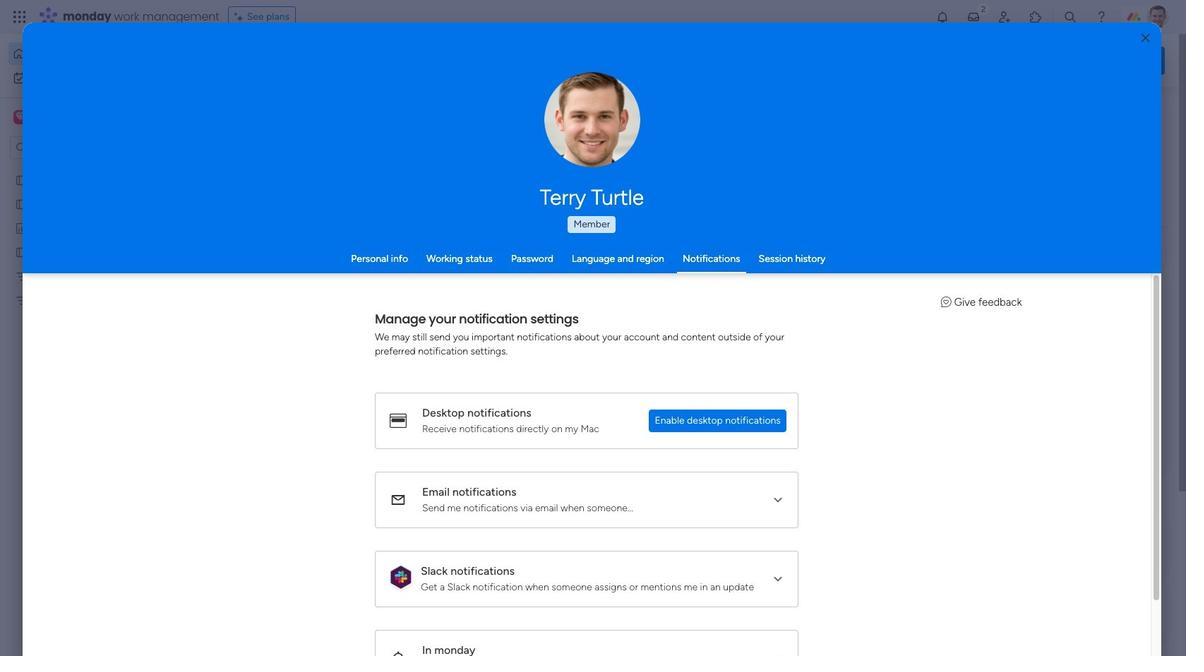Task type: locate. For each thing, give the bounding box(es) containing it.
1 vertical spatial option
[[8, 66, 172, 89]]

component image
[[698, 280, 711, 293]]

search everything image
[[1064, 10, 1078, 24]]

monday marketplace image
[[1029, 10, 1043, 24]]

1 horizontal spatial component image
[[467, 280, 480, 293]]

terry turtle image
[[1147, 6, 1170, 28]]

2 element
[[361, 532, 378, 549]]

list box
[[0, 165, 180, 503]]

see plans image
[[234, 9, 247, 25]]

add to favorites image
[[881, 258, 895, 272], [419, 431, 433, 445]]

2 component image from the left
[[467, 280, 480, 293]]

0 vertical spatial add to favorites image
[[881, 258, 895, 272]]

1 component image from the left
[[236, 280, 249, 293]]

Search in workspace field
[[30, 139, 118, 156]]

public board image
[[15, 173, 28, 186], [15, 245, 28, 259], [236, 258, 251, 273], [467, 258, 482, 273]]

1 vertical spatial add to favorites image
[[419, 431, 433, 445]]

option
[[8, 42, 172, 65], [8, 66, 172, 89], [0, 167, 180, 170]]

help image
[[1095, 10, 1109, 24]]

0 horizontal spatial add to favorites image
[[419, 431, 433, 445]]

2 vertical spatial option
[[0, 167, 180, 170]]

component image
[[236, 280, 249, 293], [467, 280, 480, 293]]

component image for add to favorites image
[[467, 280, 480, 293]]

notifications image
[[936, 10, 950, 24]]

v2 user feedback image
[[941, 296, 952, 309]]

workspace selection element
[[13, 109, 118, 127]]

public dashboard image
[[15, 221, 28, 234]]

component image for remove from favorites image at the left
[[236, 280, 249, 293]]

workspace image
[[13, 109, 28, 125]]

invite members image
[[998, 10, 1012, 24]]

select product image
[[13, 10, 27, 24]]

0 horizontal spatial component image
[[236, 280, 249, 293]]



Task type: vqa. For each thing, say whether or not it's contained in the screenshot.
dapulse x slim icon on the top of the page
yes



Task type: describe. For each thing, give the bounding box(es) containing it.
close image
[[1142, 33, 1150, 43]]

templates image image
[[966, 284, 1153, 382]]

2 image
[[978, 1, 990, 17]]

add to favorites image
[[650, 258, 664, 272]]

update feed image
[[967, 10, 981, 24]]

0 vertical spatial option
[[8, 42, 172, 65]]

help center element
[[954, 583, 1165, 639]]

dapulse x slim image
[[1144, 102, 1161, 119]]

remove from favorites image
[[419, 258, 433, 272]]

public board image
[[15, 197, 28, 210]]

getting started element
[[954, 515, 1165, 571]]

public dashboard image
[[698, 258, 713, 273]]

quick search results list box
[[218, 132, 920, 492]]

1 horizontal spatial add to favorites image
[[881, 258, 895, 272]]

workspace image
[[16, 109, 25, 125]]



